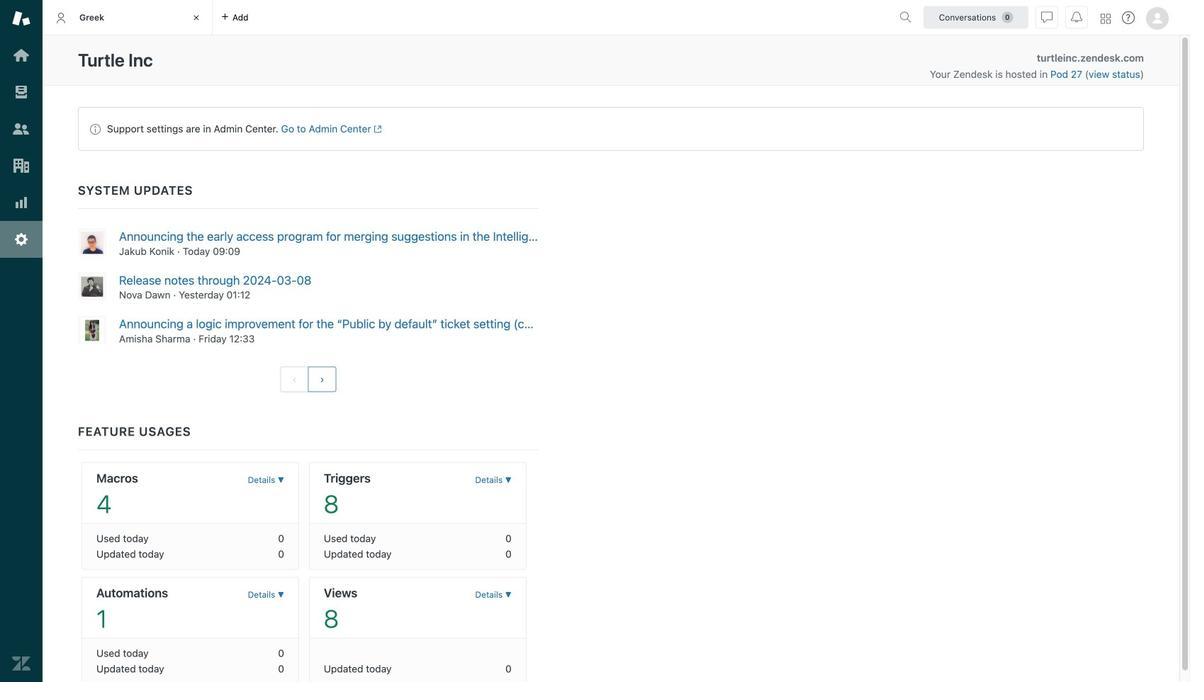 Task type: locate. For each thing, give the bounding box(es) containing it.
zendesk image
[[12, 655, 30, 674]]

status
[[78, 107, 1145, 151]]

tab
[[43, 0, 213, 35]]

organizations image
[[12, 157, 30, 175]]

button displays agent's chat status as invisible. image
[[1042, 12, 1053, 23]]

close image
[[189, 11, 204, 25]]

admin image
[[12, 230, 30, 249]]

get help image
[[1123, 11, 1135, 24]]

tabs tab list
[[43, 0, 894, 35]]

notifications image
[[1072, 12, 1083, 23]]



Task type: vqa. For each thing, say whether or not it's contained in the screenshot.
status
yes



Task type: describe. For each thing, give the bounding box(es) containing it.
customers image
[[12, 120, 30, 138]]

get started image
[[12, 46, 30, 65]]

reporting image
[[12, 194, 30, 212]]

zendesk products image
[[1101, 14, 1111, 24]]

(opens in a new tab) image
[[371, 125, 382, 133]]

views image
[[12, 83, 30, 101]]

main element
[[0, 0, 43, 683]]

zendesk support image
[[12, 9, 30, 28]]



